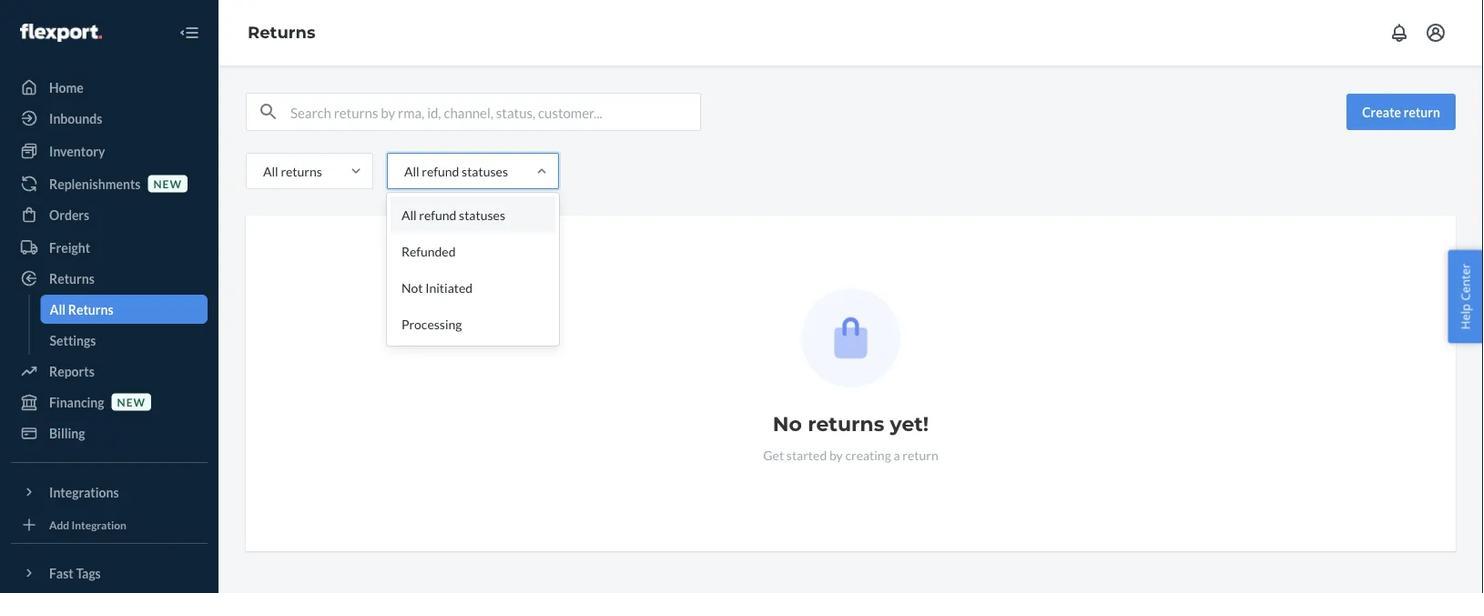 Task type: locate. For each thing, give the bounding box(es) containing it.
returns link
[[248, 22, 316, 42], [11, 264, 208, 293]]

1 vertical spatial return
[[903, 448, 939, 463]]

freight link
[[11, 233, 208, 262]]

settings link
[[41, 326, 208, 355]]

refund down search returns by rma, id, channel, status, customer... text field
[[422, 163, 459, 179]]

1 vertical spatial returns link
[[11, 264, 208, 293]]

returns
[[281, 163, 322, 179], [808, 412, 885, 437]]

all refund statuses up refunded
[[402, 207, 505, 223]]

new
[[153, 177, 182, 190], [117, 396, 146, 409]]

all returns
[[50, 302, 113, 317]]

0 vertical spatial returns
[[281, 163, 322, 179]]

0 horizontal spatial returns link
[[11, 264, 208, 293]]

returns for no
[[808, 412, 885, 437]]

new down reports link
[[117, 396, 146, 409]]

financing
[[49, 395, 104, 410]]

return
[[1404, 104, 1441, 120], [903, 448, 939, 463]]

no
[[773, 412, 802, 437]]

0 horizontal spatial returns
[[281, 163, 322, 179]]

reports link
[[11, 357, 208, 386]]

all returns
[[263, 163, 322, 179]]

2 vertical spatial returns
[[68, 302, 113, 317]]

1 horizontal spatial returns link
[[248, 22, 316, 42]]

new up orders link
[[153, 177, 182, 190]]

inbounds link
[[11, 104, 208, 133]]

all returns link
[[41, 295, 208, 324]]

inbounds
[[49, 111, 102, 126]]

1 horizontal spatial return
[[1404, 104, 1441, 120]]

1 horizontal spatial new
[[153, 177, 182, 190]]

open account menu image
[[1425, 22, 1447, 44]]

statuses down search returns by rma, id, channel, status, customer... text field
[[462, 163, 508, 179]]

open notifications image
[[1389, 22, 1411, 44]]

return right a
[[903, 448, 939, 463]]

1 horizontal spatial returns
[[808, 412, 885, 437]]

not initiated
[[402, 280, 473, 296]]

0 vertical spatial all refund statuses
[[404, 163, 508, 179]]

statuses
[[462, 163, 508, 179], [459, 207, 505, 223]]

1 vertical spatial all refund statuses
[[402, 207, 505, 223]]

0 vertical spatial new
[[153, 177, 182, 190]]

returns
[[248, 22, 316, 42], [49, 271, 95, 286], [68, 302, 113, 317]]

refund up refunded
[[419, 207, 457, 223]]

1 vertical spatial new
[[117, 396, 146, 409]]

returns for all
[[281, 163, 322, 179]]

0 horizontal spatial new
[[117, 396, 146, 409]]

1 vertical spatial returns
[[808, 412, 885, 437]]

reports
[[49, 364, 95, 379]]

add integration link
[[11, 515, 208, 536]]

statuses up initiated
[[459, 207, 505, 223]]

refund
[[422, 163, 459, 179], [419, 207, 457, 223]]

all refund statuses down search returns by rma, id, channel, status, customer... text field
[[404, 163, 508, 179]]

0 horizontal spatial return
[[903, 448, 939, 463]]

home
[[49, 80, 84, 95]]

return right "create"
[[1404, 104, 1441, 120]]

help
[[1457, 304, 1474, 330]]

all
[[263, 163, 278, 179], [404, 163, 419, 179], [402, 207, 417, 223], [50, 302, 66, 317]]

get
[[763, 448, 784, 463]]

0 vertical spatial return
[[1404, 104, 1441, 120]]

replenishments
[[49, 176, 141, 192]]

center
[[1457, 264, 1474, 301]]

not
[[402, 280, 423, 296]]

get started by creating a return
[[763, 448, 939, 463]]

freight
[[49, 240, 90, 255]]

all refund statuses
[[404, 163, 508, 179], [402, 207, 505, 223]]



Task type: vqa. For each thing, say whether or not it's contained in the screenshot.
yet!
yes



Task type: describe. For each thing, give the bounding box(es) containing it.
inventory
[[49, 143, 105, 159]]

orders link
[[11, 200, 208, 229]]

new for financing
[[117, 396, 146, 409]]

creating
[[846, 448, 891, 463]]

initiated
[[425, 280, 473, 296]]

close navigation image
[[178, 22, 200, 44]]

add
[[49, 519, 69, 532]]

return inside button
[[1404, 104, 1441, 120]]

fast tags
[[49, 566, 101, 581]]

integrations button
[[11, 478, 208, 507]]

yet!
[[890, 412, 929, 437]]

0 vertical spatial returns link
[[248, 22, 316, 42]]

inventory link
[[11, 137, 208, 166]]

create return
[[1363, 104, 1441, 120]]

empty list image
[[801, 289, 901, 388]]

integrations
[[49, 485, 119, 500]]

tags
[[76, 566, 101, 581]]

help center
[[1457, 264, 1474, 330]]

by
[[830, 448, 843, 463]]

help center button
[[1448, 250, 1484, 344]]

fast tags button
[[11, 559, 208, 588]]

1 vertical spatial statuses
[[459, 207, 505, 223]]

0 vertical spatial statuses
[[462, 163, 508, 179]]

flexport logo image
[[20, 24, 102, 42]]

billing link
[[11, 419, 208, 448]]

processing
[[402, 316, 462, 332]]

new for replenishments
[[153, 177, 182, 190]]

1 vertical spatial refund
[[419, 207, 457, 223]]

add integration
[[49, 519, 127, 532]]

settings
[[50, 333, 96, 348]]

billing
[[49, 426, 85, 441]]

refunded
[[402, 244, 456, 259]]

1 vertical spatial returns
[[49, 271, 95, 286]]

home link
[[11, 73, 208, 102]]

no returns yet!
[[773, 412, 929, 437]]

create
[[1363, 104, 1402, 120]]

create return button
[[1347, 94, 1456, 130]]

started
[[787, 448, 827, 463]]

fast
[[49, 566, 74, 581]]

a
[[894, 448, 900, 463]]

integration
[[72, 519, 127, 532]]

0 vertical spatial refund
[[422, 163, 459, 179]]

0 vertical spatial returns
[[248, 22, 316, 42]]

Search returns by rma, id, channel, status, customer... text field
[[291, 94, 700, 130]]

orders
[[49, 207, 89, 223]]



